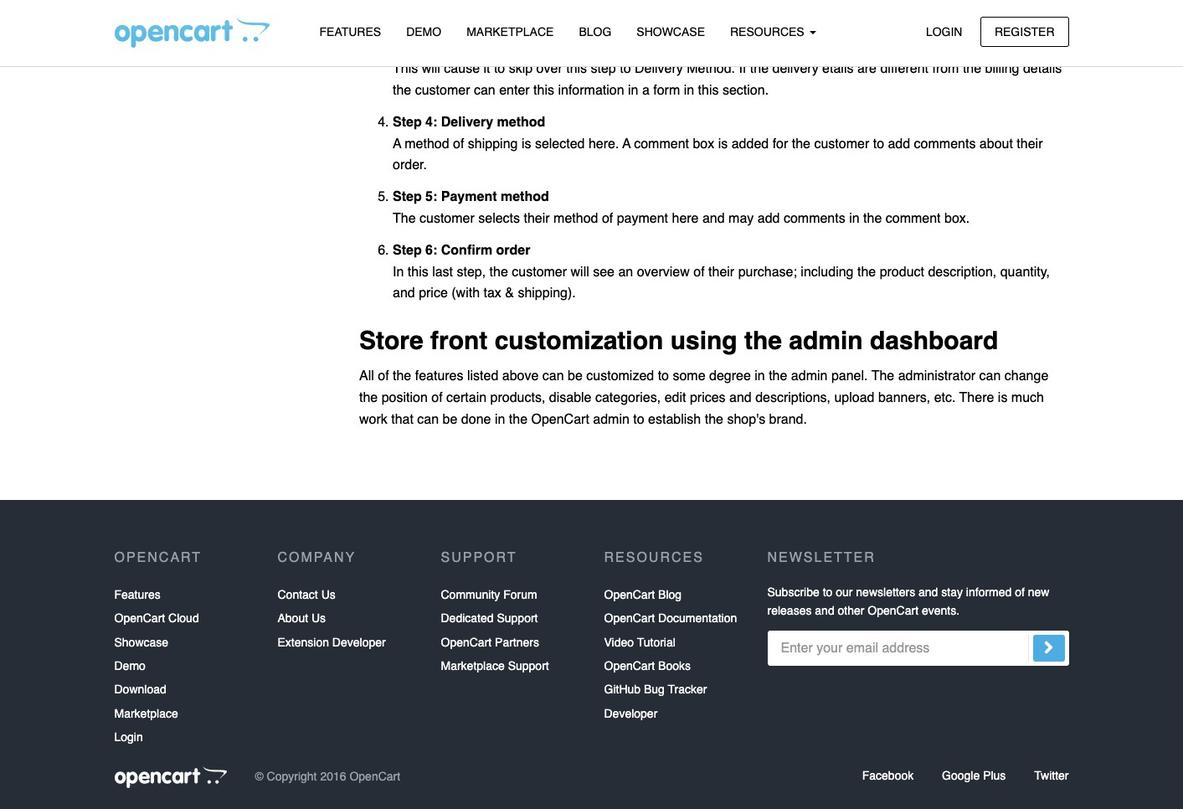 Task type: describe. For each thing, give the bounding box(es) containing it.
releases
[[768, 604, 812, 618]]

opencart cloud link
[[114, 607, 199, 630]]

upload
[[835, 390, 875, 405]]

details up from
[[918, 40, 957, 55]]

to inside step 4: delivery method a method of shipping is selected here. a comment box is added for the customer to add comments about their order.
[[873, 136, 885, 151]]

about
[[980, 136, 1013, 151]]

front
[[431, 326, 488, 355]]

1 vertical spatial delivery
[[773, 62, 819, 77]]

in left form
[[628, 83, 639, 98]]

banners,
[[879, 390, 931, 405]]

shipping
[[468, 136, 518, 151]]

0 vertical spatial support
[[441, 550, 517, 565]]

4:
[[426, 115, 438, 130]]

form
[[654, 83, 680, 98]]

opencart for opencart
[[114, 550, 202, 565]]

0 vertical spatial a
[[612, 40, 619, 55]]

© copyright 2016 opencart
[[255, 770, 401, 784]]

much
[[1012, 390, 1045, 405]]

above
[[502, 369, 539, 384]]

opencart for opencart blog
[[604, 588, 655, 601]]

the inside step 5: payment method the customer selects their method of payment here and may add comments in the comment box.
[[864, 211, 882, 226]]

1 horizontal spatial demo link
[[394, 18, 454, 47]]

add inside step 5: payment method the customer selects their method of payment here and may add comments in the comment box.
[[758, 211, 780, 226]]

method up see
[[554, 211, 598, 226]]

informed
[[967, 585, 1012, 599]]

dashboard
[[870, 326, 999, 355]]

opencart for opencart books
[[604, 659, 655, 673]]

features for opencart cloud
[[114, 588, 161, 601]]

last
[[432, 264, 453, 280]]

of right all
[[378, 369, 389, 384]]

administrator
[[899, 369, 976, 384]]

comments inside step 5: payment method the customer selects their method of payment here and may add comments in the comment box.
[[784, 211, 846, 226]]

0 vertical spatial delivery
[[762, 40, 808, 55]]

delivery for method
[[441, 115, 493, 130]]

community
[[441, 588, 500, 601]]

opencart inside all of the features listed above can be customized to some degree in the admin panel. the administrator can change the position of certain products, disable categories, edit prices and descriptions, upload banners, etc. there is much work that can be done in the opencart admin to establish the shop's brand.
[[531, 412, 590, 427]]

including
[[801, 264, 854, 280]]

disable
[[549, 390, 592, 405]]

dedicated support
[[441, 612, 538, 625]]

can up there
[[980, 369, 1001, 384]]

the down this at the left of page
[[393, 83, 411, 98]]

the right if
[[750, 62, 769, 77]]

step 5: payment method the customer selects their method of payment here and may add comments in the comment box.
[[393, 190, 970, 226]]

step 6: confirm order in this last step, the customer will see an overview of their purchase; including the product description, quantity, and price (with tax & shipping).
[[393, 243, 1050, 301]]

can up over
[[548, 40, 569, 55]]

facebook link
[[863, 769, 914, 782]]

payment
[[441, 190, 497, 205]]

google plus link
[[942, 769, 1006, 782]]

marketplace for bottommost "marketplace" link
[[114, 707, 178, 720]]

newsletter
[[768, 550, 876, 565]]

method down 4:
[[405, 136, 449, 151]]

subscribe to our newsletters and stay informed of new releases and other opencart events.
[[768, 585, 1050, 618]]

0 horizontal spatial are
[[858, 62, 877, 77]]

resources inside resources link
[[730, 25, 808, 39]]

1 horizontal spatial a
[[642, 83, 650, 98]]

marketplace support
[[441, 659, 549, 673]]

can up disable
[[543, 369, 564, 384]]

contact us
[[278, 588, 336, 601]]

1 vertical spatial marketplace link
[[114, 702, 178, 726]]

the up position
[[393, 369, 412, 384]]

opencart right 2016
[[350, 770, 401, 784]]

newsletters
[[856, 585, 916, 599]]

panel.
[[832, 369, 868, 384]]

details up etails
[[812, 40, 850, 55]]

step for customer
[[393, 190, 422, 205]]

some
[[673, 369, 706, 384]]

and inside step 5: payment method the customer selects their method of payment here and may add comments in the comment box.
[[703, 211, 725, 226]]

step 3: delivery details in billing details, the user can check a box to indicate that the delivery details and billing details are the same. this will cause it to skip over this step to delivery method. if the delivery etails are different from the billing details the customer can enter this information in a form in this section.
[[393, 19, 1062, 98]]

step 4: delivery method a method of shipping is selected here. a comment box is added for the customer to add comments about their order.
[[393, 115, 1043, 173]]

position
[[382, 390, 428, 405]]

of inside step 5: payment method the customer selects their method of payment here and may add comments in the comment box.
[[602, 211, 613, 226]]

the right from
[[963, 62, 982, 77]]

here
[[672, 211, 699, 226]]

the up descriptions,
[[769, 369, 788, 384]]

listed
[[467, 369, 499, 384]]

2 a from the left
[[623, 136, 631, 151]]

0 vertical spatial admin
[[789, 326, 863, 355]]

0 vertical spatial showcase link
[[624, 18, 718, 47]]

different
[[881, 62, 929, 77]]

plus
[[984, 769, 1006, 782]]

is inside all of the features listed above can be customized to some degree in the admin panel. the administrator can change the position of certain products, disable categories, edit prices and descriptions, upload banners, etc. there is much work that can be done in the opencart admin to establish the shop's brand.
[[998, 390, 1008, 405]]

the left product at the right top of page
[[858, 264, 876, 280]]

blog link
[[567, 18, 624, 47]]

features
[[415, 369, 464, 384]]

purchase;
[[738, 264, 797, 280]]

opencart for opencart cloud
[[114, 612, 165, 625]]

the left user
[[496, 40, 514, 55]]

their inside step 4: delivery method a method of shipping is selected here. a comment box is added for the customer to add comments about their order.
[[1017, 136, 1043, 151]]

degree
[[709, 369, 751, 384]]

etails
[[823, 62, 854, 77]]

twitter
[[1035, 769, 1069, 782]]

box inside "step 3: delivery details in billing details, the user can check a box to indicate that the delivery details and billing details are the same. this will cause it to skip over this step to delivery method. if the delivery etails are different from the billing details the customer can enter this information in a form in this section."
[[623, 40, 645, 55]]

comment inside step 4: delivery method a method of shipping is selected here. a comment box is added for the customer to add comments about their order.
[[634, 136, 689, 151]]

prices
[[690, 390, 726, 405]]

this down method.
[[698, 83, 719, 98]]

method up selects
[[501, 190, 549, 205]]

the down all
[[359, 390, 378, 405]]

description,
[[928, 264, 997, 280]]

to right step
[[620, 62, 631, 77]]

tutorial
[[637, 635, 676, 649]]

marketplace for marketplace support
[[441, 659, 505, 673]]

1 horizontal spatial is
[[718, 136, 728, 151]]

cause
[[444, 62, 480, 77]]

6:
[[426, 243, 438, 258]]

1 vertical spatial developer
[[604, 707, 658, 720]]

comments inside step 4: delivery method a method of shipping is selected here. a comment box is added for the customer to add comments about their order.
[[914, 136, 976, 151]]

shop's
[[727, 412, 766, 427]]

cloud
[[168, 612, 199, 625]]

products,
[[490, 390, 546, 405]]

method down enter
[[497, 115, 546, 130]]

indicate
[[663, 40, 709, 55]]

this down over
[[534, 83, 555, 98]]

etc.
[[935, 390, 956, 405]]

about us
[[278, 612, 326, 625]]

0 horizontal spatial is
[[522, 136, 531, 151]]

done
[[461, 412, 491, 427]]

facebook
[[863, 769, 914, 782]]

certain
[[447, 390, 487, 405]]

1 vertical spatial showcase link
[[114, 630, 168, 654]]

store front customization using the admin dashboard
[[359, 326, 999, 355]]

the down products,
[[509, 412, 528, 427]]

if
[[739, 62, 747, 77]]

the down 'prices'
[[705, 412, 724, 427]]

community forum
[[441, 588, 537, 601]]

confirm
[[441, 243, 493, 258]]

step
[[591, 62, 616, 77]]

new
[[1028, 585, 1050, 599]]

to up edit
[[658, 369, 669, 384]]

customer inside step 5: payment method the customer selects their method of payment here and may add comments in the comment box.
[[420, 211, 475, 226]]

that inside all of the features listed above can be customized to some degree in the admin panel. the administrator can change the position of certain products, disable categories, edit prices and descriptions, upload banners, etc. there is much work that can be done in the opencart admin to establish the shop's brand.
[[391, 412, 414, 427]]

0 horizontal spatial developer
[[332, 635, 386, 649]]

github
[[604, 683, 641, 696]]

step,
[[457, 264, 486, 280]]

features link for demo
[[307, 18, 394, 47]]

1 horizontal spatial billing
[[986, 62, 1020, 77]]

register link
[[981, 16, 1069, 47]]

stay
[[942, 585, 963, 599]]

other
[[838, 604, 865, 618]]

extension developer
[[278, 635, 386, 649]]

to down categories,
[[634, 412, 645, 427]]

in inside step 5: payment method the customer selects their method of payment here and may add comments in the comment box.
[[850, 211, 860, 226]]

0 vertical spatial login link
[[912, 16, 977, 47]]

of inside step 6: confirm order in this last step, the customer will see an overview of their purchase; including the product description, quantity, and price (with tax & shipping).
[[694, 264, 705, 280]]

to left indicate
[[648, 40, 660, 55]]

overview
[[637, 264, 690, 280]]

order.
[[393, 158, 427, 173]]

customer inside step 4: delivery method a method of shipping is selected here. a comment box is added for the customer to add comments about their order.
[[815, 136, 870, 151]]

opencart for opencart documentation
[[604, 612, 655, 625]]

google plus
[[942, 769, 1006, 782]]

marketplace for the rightmost "marketplace" link
[[467, 25, 554, 39]]

0 horizontal spatial login
[[114, 731, 143, 744]]

details down same.
[[1024, 62, 1062, 77]]

that inside "step 3: delivery details in billing details, the user can check a box to indicate that the delivery details and billing details are the same. this will cause it to skip over this step to delivery method. if the delivery etails are different from the billing details the customer can enter this information in a form in this section."
[[713, 40, 736, 55]]

this
[[393, 62, 418, 77]]

skip
[[509, 62, 533, 77]]

opencart image
[[114, 766, 227, 788]]

us for about us
[[312, 612, 326, 625]]

tax
[[484, 286, 502, 301]]

support for dedicated
[[497, 612, 538, 625]]

add inside step 4: delivery method a method of shipping is selected here. a comment box is added for the customer to add comments about their order.
[[888, 136, 911, 151]]

opencart books link
[[604, 654, 691, 678]]

1 vertical spatial demo link
[[114, 654, 146, 678]]

this down check
[[566, 62, 587, 77]]

features for demo
[[320, 25, 381, 39]]

0 horizontal spatial resources
[[604, 550, 704, 565]]

of inside subscribe to our newsletters and stay informed of new releases and other opencart events.
[[1015, 585, 1025, 599]]

resources link
[[718, 18, 829, 47]]

1 horizontal spatial be
[[568, 369, 583, 384]]

github bug tracker link
[[604, 678, 707, 702]]

order
[[496, 243, 531, 258]]

developer link
[[604, 702, 658, 726]]

here.
[[589, 136, 619, 151]]



Task type: locate. For each thing, give the bounding box(es) containing it.
a up the order. in the top left of the page
[[393, 136, 401, 151]]

opencart inside 'link'
[[604, 659, 655, 673]]

0 vertical spatial add
[[888, 136, 911, 151]]

0 vertical spatial login
[[926, 25, 963, 38]]

delivery inside step 4: delivery method a method of shipping is selected here. a comment box is added for the customer to add comments about their order.
[[441, 115, 493, 130]]

delivery for details
[[441, 19, 493, 34]]

their inside step 6: confirm order in this last step, the customer will see an overview of their purchase; including the product description, quantity, and price (with tax & shipping).
[[709, 264, 735, 280]]

login link down download link
[[114, 726, 143, 749]]

step inside "step 3: delivery details in billing details, the user can check a box to indicate that the delivery details and billing details are the same. this will cause it to skip over this step to delivery method. if the delivery etails are different from the billing details the customer can enter this information in a form in this section."
[[393, 19, 422, 34]]

the right for
[[792, 136, 811, 151]]

their right about
[[1017, 136, 1043, 151]]

©
[[255, 770, 264, 784]]

will inside step 6: confirm order in this last step, the customer will see an overview of their purchase; including the product description, quantity, and price (with tax & shipping).
[[571, 264, 590, 280]]

us
[[321, 588, 336, 601], [312, 612, 326, 625]]

using
[[671, 326, 738, 355]]

1 horizontal spatial marketplace link
[[454, 18, 567, 47]]

demo up download
[[114, 659, 146, 673]]

features left 3:
[[320, 25, 381, 39]]

of down features
[[432, 390, 443, 405]]

features link
[[307, 18, 394, 47], [114, 583, 161, 607]]

showcase for the bottom showcase link
[[114, 635, 168, 649]]

in right done on the left of the page
[[495, 412, 505, 427]]

features link for opencart cloud
[[114, 583, 161, 607]]

to
[[648, 40, 660, 55], [494, 62, 505, 77], [620, 62, 631, 77], [873, 136, 885, 151], [658, 369, 669, 384], [634, 412, 645, 427], [823, 585, 833, 599]]

will down billing
[[422, 62, 441, 77]]

enter
[[499, 83, 530, 98]]

about
[[278, 612, 308, 625]]

features
[[320, 25, 381, 39], [114, 588, 161, 601]]

1 horizontal spatial comment
[[886, 211, 941, 226]]

0 vertical spatial are
[[961, 40, 980, 55]]

resources up opencart blog
[[604, 550, 704, 565]]

0 horizontal spatial blog
[[579, 25, 612, 39]]

opencart
[[531, 412, 590, 427], [114, 550, 202, 565], [604, 588, 655, 601], [868, 604, 919, 618], [114, 612, 165, 625], [604, 612, 655, 625], [441, 635, 492, 649], [604, 659, 655, 673], [350, 770, 401, 784]]

marketplace link down download
[[114, 702, 178, 726]]

opencart - open source shopping cart solution image
[[114, 18, 269, 48]]

delivery
[[762, 40, 808, 55], [773, 62, 819, 77]]

step inside step 4: delivery method a method of shipping is selected here. a comment box is added for the customer to add comments about their order.
[[393, 115, 422, 130]]

0 vertical spatial comment
[[634, 136, 689, 151]]

in left 'last'
[[393, 264, 404, 280]]

in right degree
[[755, 369, 765, 384]]

the inside step 5: payment method the customer selects their method of payment here and may add comments in the comment box.
[[393, 211, 416, 226]]

customer inside "step 3: delivery details in billing details, the user can check a box to indicate that the delivery details and billing details are the same. this will cause it to skip over this step to delivery method. if the delivery etails are different from the billing details the customer can enter this information in a form in this section."
[[415, 83, 470, 98]]

2 vertical spatial support
[[508, 659, 549, 673]]

register
[[995, 25, 1055, 38]]

opencart for opencart partners
[[441, 635, 492, 649]]

0 horizontal spatial demo
[[114, 659, 146, 673]]

add
[[888, 136, 911, 151], [758, 211, 780, 226]]

0 vertical spatial blog
[[579, 25, 612, 39]]

method
[[497, 115, 546, 130], [405, 136, 449, 151], [501, 190, 549, 205], [554, 211, 598, 226]]

1 vertical spatial a
[[642, 83, 650, 98]]

0 horizontal spatial a
[[612, 40, 619, 55]]

to down different
[[873, 136, 885, 151]]

0 vertical spatial comments
[[914, 136, 976, 151]]

1 horizontal spatial showcase link
[[624, 18, 718, 47]]

1 horizontal spatial add
[[888, 136, 911, 151]]

from
[[933, 62, 959, 77]]

1 horizontal spatial comments
[[914, 136, 976, 151]]

and inside all of the features listed above can be customized to some degree in the admin panel. the administrator can change the position of certain products, disable categories, edit prices and descriptions, upload banners, etc. there is much work that can be done in the opencart admin to establish the shop's brand.
[[730, 390, 752, 405]]

0 horizontal spatial a
[[393, 136, 401, 151]]

0 horizontal spatial comment
[[634, 136, 689, 151]]

support
[[441, 550, 517, 565], [497, 612, 538, 625], [508, 659, 549, 673]]

dedicated support link
[[441, 607, 538, 630]]

the
[[393, 211, 416, 226], [872, 369, 895, 384]]

2 horizontal spatial is
[[998, 390, 1008, 405]]

showcase for topmost showcase link
[[637, 25, 705, 39]]

0 horizontal spatial comments
[[784, 211, 846, 226]]

2 vertical spatial delivery
[[441, 115, 493, 130]]

0 vertical spatial showcase
[[637, 25, 705, 39]]

1 vertical spatial add
[[758, 211, 780, 226]]

3:
[[426, 19, 438, 34]]

store
[[359, 326, 424, 355]]

support up community
[[441, 550, 517, 565]]

of left shipping
[[453, 136, 464, 151]]

0 vertical spatial be
[[568, 369, 583, 384]]

opencart partners link
[[441, 630, 539, 654]]

customer right for
[[815, 136, 870, 151]]

0 vertical spatial features link
[[307, 18, 394, 47]]

4 step from the top
[[393, 243, 422, 258]]

in for in billing details, the user can check a box to indicate that the delivery details and billing details are the same. this will cause it to skip over this step to delivery method. if the delivery etails are different from the billing details the customer can enter this information in a form in this section.
[[393, 40, 404, 55]]

0 horizontal spatial features link
[[114, 583, 161, 607]]

showcase up indicate
[[637, 25, 705, 39]]

will inside "step 3: delivery details in billing details, the user can check a box to indicate that the delivery details and billing details are the same. this will cause it to skip over this step to delivery method. if the delivery etails are different from the billing details the customer can enter this information in a form in this section."
[[422, 62, 441, 77]]

comment down form
[[634, 136, 689, 151]]

login down download link
[[114, 731, 143, 744]]

developer down github at the right of the page
[[604, 707, 658, 720]]

showcase link down the opencart cloud
[[114, 630, 168, 654]]

delivery
[[441, 19, 493, 34], [635, 62, 683, 77], [441, 115, 493, 130]]

step for this
[[393, 243, 422, 258]]

1 vertical spatial showcase
[[114, 635, 168, 649]]

1 horizontal spatial login
[[926, 25, 963, 38]]

showcase link
[[624, 18, 718, 47], [114, 630, 168, 654]]

categories,
[[596, 390, 661, 405]]

are
[[961, 40, 980, 55], [858, 62, 877, 77]]

and inside "step 3: delivery details in billing details, the user can check a box to indicate that the delivery details and billing details are the same. this will cause it to skip over this step to delivery method. if the delivery etails are different from the billing details the customer can enter this information in a form in this section."
[[854, 40, 876, 55]]

1 in from the top
[[393, 40, 404, 55]]

in inside step 6: confirm order in this last step, the customer will see an overview of their purchase; including the product description, quantity, and price (with tax & shipping).
[[393, 264, 404, 280]]

1 vertical spatial us
[[312, 612, 326, 625]]

customer down 5:
[[420, 211, 475, 226]]

0 vertical spatial billing
[[880, 40, 914, 55]]

that
[[713, 40, 736, 55], [391, 412, 414, 427]]

0 vertical spatial resources
[[730, 25, 808, 39]]

1 vertical spatial features link
[[114, 583, 161, 607]]

dedicated
[[441, 612, 494, 625]]

1 horizontal spatial features link
[[307, 18, 394, 47]]

demo for bottommost "demo" link
[[114, 659, 146, 673]]

the left same.
[[984, 40, 1002, 55]]

comment inside step 5: payment method the customer selects their method of payment here and may add comments in the comment box.
[[886, 211, 941, 226]]

opencart down disable
[[531, 412, 590, 427]]

1 vertical spatial blog
[[658, 588, 682, 601]]

3 step from the top
[[393, 190, 422, 205]]

box right check
[[623, 40, 645, 55]]

1 horizontal spatial login link
[[912, 16, 977, 47]]

0 vertical spatial the
[[393, 211, 416, 226]]

demo link up this at the left of page
[[394, 18, 454, 47]]

our
[[836, 585, 853, 599]]

0 vertical spatial in
[[393, 40, 404, 55]]

support for marketplace
[[508, 659, 549, 673]]

add down different
[[888, 136, 911, 151]]

demo for the right "demo" link
[[406, 25, 442, 39]]

step for billing
[[393, 19, 422, 34]]

a left form
[[642, 83, 650, 98]]

0 horizontal spatial the
[[393, 211, 416, 226]]

blog
[[579, 25, 612, 39], [658, 588, 682, 601]]

the down the order. in the top left of the page
[[393, 211, 416, 226]]

in
[[393, 40, 404, 55], [393, 264, 404, 280]]

2 in from the top
[[393, 264, 404, 280]]

step for method
[[393, 115, 422, 130]]

step left 6:
[[393, 243, 422, 258]]

edit
[[665, 390, 686, 405]]

blog up check
[[579, 25, 612, 39]]

of left the new
[[1015, 585, 1025, 599]]

1 vertical spatial delivery
[[635, 62, 683, 77]]

that up method.
[[713, 40, 736, 55]]

1 horizontal spatial that
[[713, 40, 736, 55]]

the inside all of the features listed above can be customized to some degree in the admin panel. the administrator can change the position of certain products, disable categories, edit prices and descriptions, upload banners, etc. there is much work that can be done in the opencart admin to establish the shop's brand.
[[872, 369, 895, 384]]

be
[[568, 369, 583, 384], [443, 412, 458, 427]]

customization
[[495, 326, 664, 355]]

0 vertical spatial marketplace
[[467, 25, 554, 39]]

twitter link
[[1035, 769, 1069, 782]]

marketplace down opencart partners link
[[441, 659, 505, 673]]

comments
[[914, 136, 976, 151], [784, 211, 846, 226]]

0 vertical spatial delivery
[[441, 19, 493, 34]]

showcase down opencart cloud link
[[114, 635, 168, 649]]

0 horizontal spatial will
[[422, 62, 441, 77]]

marketplace link up skip
[[454, 18, 567, 47]]

1 vertical spatial their
[[524, 211, 550, 226]]

opencart up the opencart cloud
[[114, 550, 202, 565]]

step left 4:
[[393, 115, 422, 130]]

shipping).
[[518, 286, 576, 301]]

about us link
[[278, 607, 326, 630]]

can down position
[[417, 412, 439, 427]]

0 vertical spatial that
[[713, 40, 736, 55]]

1 vertical spatial in
[[393, 264, 404, 280]]

developer
[[332, 635, 386, 649], [604, 707, 658, 720]]

video
[[604, 635, 634, 649]]

resources
[[730, 25, 808, 39], [604, 550, 704, 565]]

all
[[359, 369, 374, 384]]

in inside "step 3: delivery details in billing details, the user can check a box to indicate that the delivery details and billing details are the same. this will cause it to skip over this step to delivery method. if the delivery etails are different from the billing details the customer can enter this information in a form in this section."
[[393, 40, 404, 55]]

delivery up the section.
[[762, 40, 808, 55]]

1 vertical spatial login
[[114, 731, 143, 744]]

1 vertical spatial comments
[[784, 211, 846, 226]]

their inside step 5: payment method the customer selects their method of payment here and may add comments in the comment box.
[[524, 211, 550, 226]]

may
[[729, 211, 754, 226]]

the up if
[[739, 40, 758, 55]]

0 horizontal spatial features
[[114, 588, 161, 601]]

features link up this at the left of page
[[307, 18, 394, 47]]

1 vertical spatial demo
[[114, 659, 146, 673]]

1 horizontal spatial the
[[872, 369, 895, 384]]

0 horizontal spatial showcase link
[[114, 630, 168, 654]]

login up from
[[926, 25, 963, 38]]

2 vertical spatial their
[[709, 264, 735, 280]]

0 horizontal spatial add
[[758, 211, 780, 226]]

descriptions,
[[756, 390, 831, 405]]

billing
[[880, 40, 914, 55], [986, 62, 1020, 77]]

us right the contact
[[321, 588, 336, 601]]

opencart left cloud
[[114, 612, 165, 625]]

a right here.
[[623, 136, 631, 151]]

documentation
[[658, 612, 737, 625]]

0 horizontal spatial login link
[[114, 726, 143, 749]]

comments up including
[[784, 211, 846, 226]]

comments left about
[[914, 136, 976, 151]]

add right may
[[758, 211, 780, 226]]

their left purchase;
[[709, 264, 735, 280]]

2 vertical spatial marketplace
[[114, 707, 178, 720]]

2 horizontal spatial their
[[1017, 136, 1043, 151]]

for
[[773, 136, 788, 151]]

the up degree
[[745, 326, 782, 355]]

0 vertical spatial marketplace link
[[454, 18, 567, 47]]

delivery up shipping
[[441, 115, 493, 130]]

video tutorial link
[[604, 630, 676, 654]]

demo up billing
[[406, 25, 442, 39]]

opencart partners
[[441, 635, 539, 649]]

step inside step 5: payment method the customer selects their method of payment here and may add comments in the comment box.
[[393, 190, 422, 205]]

opencart up opencart documentation
[[604, 588, 655, 601]]

2 vertical spatial admin
[[593, 412, 630, 427]]

admin up panel.
[[789, 326, 863, 355]]

1 vertical spatial login link
[[114, 726, 143, 749]]

1 horizontal spatial are
[[961, 40, 980, 55]]

customer
[[415, 83, 470, 98], [815, 136, 870, 151], [420, 211, 475, 226], [512, 264, 567, 280]]

is left the selected
[[522, 136, 531, 151]]

0 horizontal spatial marketplace link
[[114, 702, 178, 726]]

be left done on the left of the page
[[443, 412, 458, 427]]

will left see
[[571, 264, 590, 280]]

1 vertical spatial box
[[693, 136, 715, 151]]

marketplace link
[[454, 18, 567, 47], [114, 702, 178, 726]]

contact
[[278, 588, 318, 601]]

0 vertical spatial will
[[422, 62, 441, 77]]

0 vertical spatial features
[[320, 25, 381, 39]]

partners
[[495, 635, 539, 649]]

step
[[393, 19, 422, 34], [393, 115, 422, 130], [393, 190, 422, 205], [393, 243, 422, 258]]

establish
[[648, 412, 701, 427]]

to right it
[[494, 62, 505, 77]]

price
[[419, 286, 448, 301]]

(with
[[452, 286, 480, 301]]

1 horizontal spatial showcase
[[637, 25, 705, 39]]

demo link
[[394, 18, 454, 47], [114, 654, 146, 678]]

and inside step 6: confirm order in this last step, the customer will see an overview of their purchase; including the product description, quantity, and price (with tax & shipping).
[[393, 286, 415, 301]]

selects
[[479, 211, 520, 226]]

are left same.
[[961, 40, 980, 55]]

of inside step 4: delivery method a method of shipping is selected here. a comment box is added for the customer to add comments about their order.
[[453, 136, 464, 151]]

delivery up details,
[[441, 19, 493, 34]]

0 horizontal spatial be
[[443, 412, 458, 427]]

in right form
[[684, 83, 695, 98]]

subscribe
[[768, 585, 820, 599]]

step left 3:
[[393, 19, 422, 34]]

1 vertical spatial be
[[443, 412, 458, 427]]

login
[[926, 25, 963, 38], [114, 731, 143, 744]]

1 horizontal spatial developer
[[604, 707, 658, 720]]

0 vertical spatial box
[[623, 40, 645, 55]]

brand.
[[769, 412, 807, 427]]

community forum link
[[441, 583, 537, 607]]

1 vertical spatial comment
[[886, 211, 941, 226]]

details up user
[[497, 19, 540, 34]]

to inside subscribe to our newsletters and stay informed of new releases and other opencart events.
[[823, 585, 833, 599]]

&
[[505, 286, 514, 301]]

0 horizontal spatial their
[[524, 211, 550, 226]]

angle right image
[[1044, 638, 1054, 658]]

in for in this last step, the customer will see an overview of their purchase; including the product description, quantity, and price (with tax & shipping).
[[393, 264, 404, 280]]

us for contact us
[[321, 588, 336, 601]]

opencart up video tutorial
[[604, 612, 655, 625]]

marketplace down download link
[[114, 707, 178, 720]]

can down it
[[474, 83, 496, 98]]

1 vertical spatial the
[[872, 369, 895, 384]]

showcase link up method.
[[624, 18, 718, 47]]

information
[[558, 83, 625, 98]]

demo link up download
[[114, 654, 146, 678]]

1 step from the top
[[393, 19, 422, 34]]

box left added
[[693, 136, 715, 151]]

opencart up github at the right of the page
[[604, 659, 655, 673]]

will
[[422, 62, 441, 77], [571, 264, 590, 280]]

Enter your email address text field
[[768, 631, 1069, 666]]

2 step from the top
[[393, 115, 422, 130]]

billing down same.
[[986, 62, 1020, 77]]

is left added
[[718, 136, 728, 151]]

0 vertical spatial us
[[321, 588, 336, 601]]

to left the our
[[823, 585, 833, 599]]

support up "partners"
[[497, 612, 538, 625]]

blog up opencart documentation
[[658, 588, 682, 601]]

the up tax
[[490, 264, 508, 280]]

0 horizontal spatial billing
[[880, 40, 914, 55]]

1 vertical spatial admin
[[791, 369, 828, 384]]

work
[[359, 412, 388, 427]]

1 vertical spatial billing
[[986, 62, 1020, 77]]

billing
[[408, 40, 444, 55]]

customer inside step 6: confirm order in this last step, the customer will see an overview of their purchase; including the product description, quantity, and price (with tax & shipping).
[[512, 264, 567, 280]]

1 horizontal spatial their
[[709, 264, 735, 280]]

delivery left etails
[[773, 62, 819, 77]]

this inside step 6: confirm order in this last step, the customer will see an overview of their purchase; including the product description, quantity, and price (with tax & shipping).
[[408, 264, 429, 280]]

step inside step 6: confirm order in this last step, the customer will see an overview of their purchase; including the product description, quantity, and price (with tax & shipping).
[[393, 243, 422, 258]]

1 horizontal spatial resources
[[730, 25, 808, 39]]

of left payment
[[602, 211, 613, 226]]

of right overview
[[694, 264, 705, 280]]

opencart inside subscribe to our newsletters and stay informed of new releases and other opencart events.
[[868, 604, 919, 618]]

1 vertical spatial resources
[[604, 550, 704, 565]]

0 vertical spatial their
[[1017, 136, 1043, 151]]

1 vertical spatial features
[[114, 588, 161, 601]]

the inside step 4: delivery method a method of shipping is selected here. a comment box is added for the customer to add comments about their order.
[[792, 136, 811, 151]]

1 a from the left
[[393, 136, 401, 151]]

box inside step 4: delivery method a method of shipping is selected here. a comment box is added for the customer to add comments about their order.
[[693, 136, 715, 151]]

features link up the opencart cloud
[[114, 583, 161, 607]]

0 vertical spatial developer
[[332, 635, 386, 649]]

demo
[[406, 25, 442, 39], [114, 659, 146, 673]]

resources up if
[[730, 25, 808, 39]]

customer down cause at the top of page
[[415, 83, 470, 98]]

opencart down newsletters
[[868, 604, 919, 618]]

1 vertical spatial that
[[391, 412, 414, 427]]

1 horizontal spatial box
[[693, 136, 715, 151]]

their right selects
[[524, 211, 550, 226]]



Task type: vqa. For each thing, say whether or not it's contained in the screenshot.
the bottom "their"
yes



